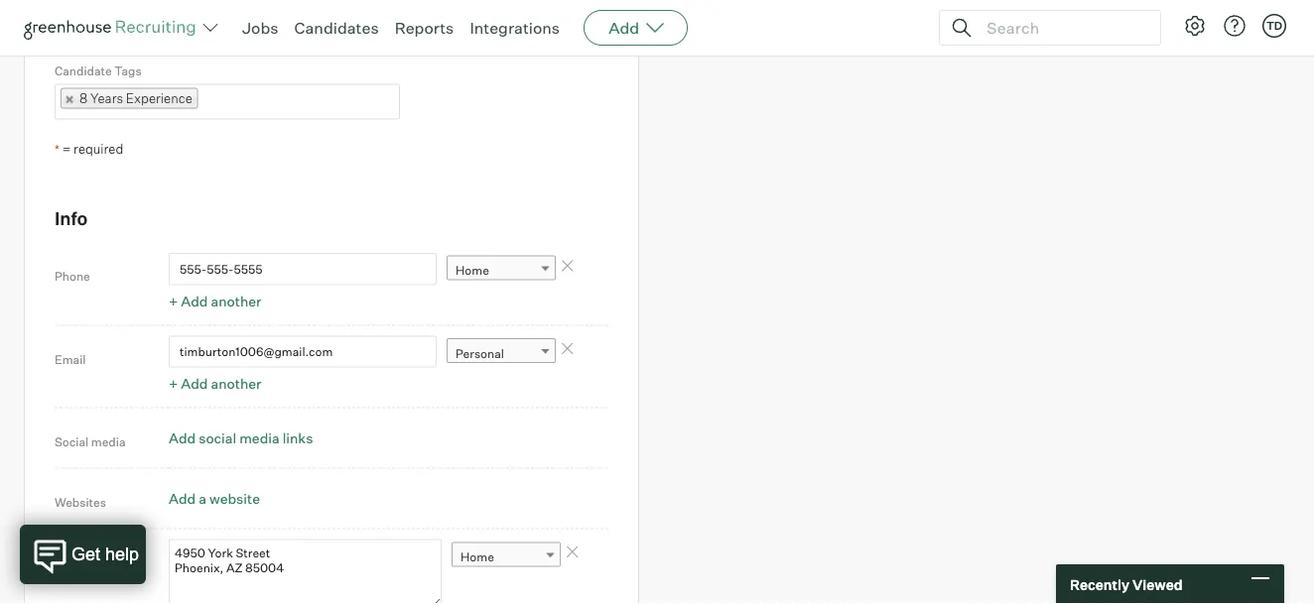 Task type: vqa. For each thing, say whether or not it's contained in the screenshot.
Interview corresponding to Marketing Specialist at Apple
no



Task type: describe. For each thing, give the bounding box(es) containing it.
phone
[[55, 269, 90, 284]]

address
[[55, 556, 101, 570]]

social
[[199, 429, 236, 447]]

recently
[[1070, 576, 1129, 593]]

1 horizontal spatial media
[[239, 429, 280, 447]]

configure image
[[1183, 14, 1207, 38]]

0 horizontal spatial media
[[91, 434, 126, 449]]

(gmt-
[[64, 24, 100, 39]]

+ for phone
[[169, 293, 178, 310]]

greenhouse recruiting image
[[24, 16, 202, 40]]

websites
[[55, 495, 106, 510]]

add a website link
[[169, 490, 260, 507]]

+ add another for email
[[169, 375, 261, 393]]

experience
[[126, 90, 192, 106]]

*
[[55, 142, 59, 157]]

personal
[[456, 346, 504, 361]]

td
[[1266, 19, 1282, 32]]

viewed
[[1132, 576, 1183, 593]]

add a website
[[169, 490, 260, 507]]

+ for email
[[169, 375, 178, 393]]

add social media links link
[[169, 429, 313, 447]]

8
[[79, 90, 88, 106]]

candidate
[[55, 63, 112, 78]]

personal link
[[447, 338, 556, 367]]

social
[[55, 434, 89, 449]]

links
[[283, 429, 313, 447]]

add for add social media links
[[169, 429, 196, 447]]

add social media links
[[169, 429, 313, 447]]

(gmt-07:00) arizona link
[[55, 17, 399, 45]]

arizona
[[141, 24, 184, 39]]

+ add another link for email
[[169, 375, 261, 393]]

integrations
[[470, 18, 560, 38]]

* = required
[[55, 141, 123, 157]]



Task type: locate. For each thing, give the bounding box(es) containing it.
social media
[[55, 434, 126, 449]]

candidates link
[[294, 18, 379, 38]]

2 + add another link from the top
[[169, 375, 261, 393]]

home link
[[447, 256, 556, 284], [452, 542, 561, 571]]

reports link
[[395, 18, 454, 38]]

1 vertical spatial + add another
[[169, 375, 261, 393]]

+ add another
[[169, 293, 261, 310], [169, 375, 261, 393]]

8 years experience
[[79, 90, 192, 106]]

1 vertical spatial + add another link
[[169, 375, 261, 393]]

jobs link
[[242, 18, 278, 38]]

0 vertical spatial + add another link
[[169, 293, 261, 310]]

+
[[169, 293, 178, 310], [169, 375, 178, 393]]

add for add a website
[[169, 490, 196, 507]]

1 vertical spatial +
[[169, 375, 178, 393]]

reports
[[395, 18, 454, 38]]

recently viewed
[[1070, 576, 1183, 593]]

another for phone
[[211, 293, 261, 310]]

td button
[[1259, 10, 1290, 42]]

jobs
[[242, 18, 278, 38]]

Search text field
[[982, 13, 1142, 42]]

website
[[209, 490, 260, 507]]

+ add another for phone
[[169, 293, 261, 310]]

home
[[456, 263, 489, 278], [461, 550, 494, 565]]

media left links
[[239, 429, 280, 447]]

0 vertical spatial + add another
[[169, 293, 261, 310]]

years
[[90, 90, 123, 106]]

email
[[55, 352, 86, 367]]

info
[[55, 207, 88, 230]]

add button
[[584, 10, 688, 46]]

1 + from the top
[[169, 293, 178, 310]]

required
[[74, 141, 123, 157]]

07:00)
[[100, 24, 139, 39]]

add
[[609, 18, 639, 38], [181, 293, 208, 310], [181, 375, 208, 393], [169, 429, 196, 447], [169, 490, 196, 507]]

candidate tags
[[55, 63, 142, 78]]

candidates
[[294, 18, 379, 38]]

2 another from the top
[[211, 375, 261, 393]]

0 vertical spatial home link
[[447, 256, 556, 284]]

+ add another link
[[169, 293, 261, 310], [169, 375, 261, 393]]

home for bottom home link
[[461, 550, 494, 565]]

media right social
[[91, 434, 126, 449]]

1 another from the top
[[211, 293, 261, 310]]

integrations link
[[470, 18, 560, 38]]

(gmt-07:00) arizona
[[64, 24, 184, 39]]

1 + add another from the top
[[169, 293, 261, 310]]

2 + from the top
[[169, 375, 178, 393]]

2 + add another from the top
[[169, 375, 261, 393]]

0 vertical spatial home
[[456, 263, 489, 278]]

another
[[211, 293, 261, 310], [211, 375, 261, 393]]

1 vertical spatial home link
[[452, 542, 561, 571]]

td button
[[1263, 14, 1286, 38]]

tags
[[114, 63, 142, 78]]

+ add another link for phone
[[169, 293, 261, 310]]

=
[[62, 141, 71, 157]]

None text field
[[169, 540, 442, 604]]

0 vertical spatial +
[[169, 293, 178, 310]]

1 vertical spatial home
[[461, 550, 494, 565]]

None text field
[[198, 86, 218, 117], [169, 253, 437, 285], [169, 336, 437, 368], [198, 86, 218, 117], [169, 253, 437, 285], [169, 336, 437, 368]]

add inside add popup button
[[609, 18, 639, 38]]

a
[[199, 490, 206, 507]]

1 vertical spatial another
[[211, 375, 261, 393]]

0 vertical spatial another
[[211, 293, 261, 310]]

another for email
[[211, 375, 261, 393]]

1 + add another link from the top
[[169, 293, 261, 310]]

add for add
[[609, 18, 639, 38]]

media
[[239, 429, 280, 447], [91, 434, 126, 449]]

home for home link to the top
[[456, 263, 489, 278]]



